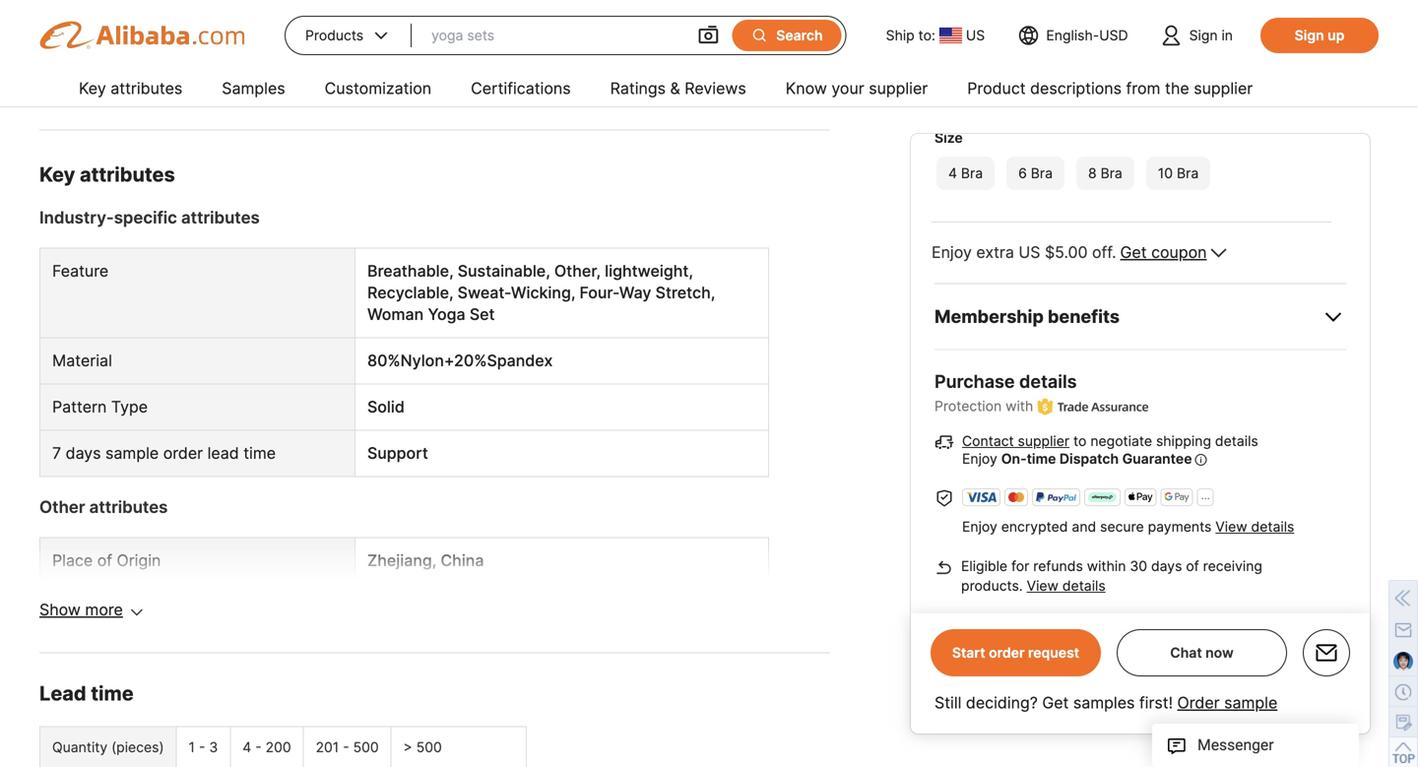 Task type: locate. For each thing, give the bounding box(es) containing it.
enjoy down contact
[[962, 451, 998, 467]]

key attributes down $9.75
[[79, 79, 183, 98]]

start order request button
[[931, 630, 1101, 677]]

: inside $2.30 - $9.75 min. order : 3.0 pieces
[[106, 81, 109, 97]]

get right off.
[[1121, 243, 1147, 262]]

4 bra link
[[935, 155, 997, 192]]

1 vertical spatial key
[[39, 162, 75, 187]]

size up the 4 bra link
[[935, 130, 963, 146]]

of right place
[[97, 551, 112, 570]]

1 horizontal spatial days
[[1152, 558, 1183, 575]]

order inside $4.60 - $21.64 min. order 3.0 pieces
[[268, 81, 303, 97]]

order inside $2.30 - $9.75 min. order : 3.0 pieces
[[71, 81, 106, 97]]

pieces for $9.91 - $11.31
[[517, 81, 560, 97]]

1 vertical spatial arrow down image
[[131, 603, 143, 621]]

other,
[[554, 261, 601, 281]]

bra right 6 on the right top of page
[[1031, 165, 1053, 182]]

receiving
[[1204, 558, 1263, 575]]

5 pieces from the left
[[912, 81, 955, 97]]

1 vertical spatial days
[[1152, 558, 1183, 575]]

1 min. from the left
[[39, 81, 67, 97]]

- inside the $7.97 - $9.23 min. order : 3 pieces
[[677, 56, 685, 75]]

10
[[1158, 165, 1173, 182]]

supply type
[[52, 597, 144, 617]]

0 vertical spatial arrow down image
[[1211, 242, 1227, 264]]

pieces inside the $7.97 - $9.23 min. order : 3 pieces
[[715, 81, 757, 97]]

show
[[39, 600, 81, 620]]

show more link
[[39, 599, 123, 621]]

order for $4.60
[[268, 81, 303, 97]]

us right extra
[[1019, 243, 1041, 262]]

bra right '8'
[[1101, 165, 1123, 182]]

ratings & reviews
[[610, 79, 747, 98]]

yoga left set
[[428, 305, 466, 324]]

attributes down $9.75
[[111, 79, 183, 98]]

details up receiving
[[1252, 518, 1295, 535]]

2 vertical spatial enjoy
[[962, 518, 998, 535]]

1 vertical spatial enjoy
[[962, 451, 998, 467]]

- for $9.75
[[89, 56, 96, 75]]

2 min. from the left
[[237, 81, 264, 97]]

3 down '$9.23'
[[702, 81, 711, 97]]

min. inside $2.30 - $9.75 min. order : 3.0 pieces
[[39, 81, 67, 97]]

order
[[1178, 694, 1220, 713]]

breathable,
[[367, 261, 454, 281]]

support
[[367, 444, 428, 463]]

lead
[[208, 444, 239, 463]]

pieces down '$11.31' at left
[[517, 81, 560, 97]]

min. down $7.70
[[830, 81, 857, 97]]

arrow down image right more
[[131, 603, 143, 621]]

80%nylon+20%spandex
[[367, 351, 553, 370]]

- right $7.70
[[875, 56, 883, 75]]

0 horizontal spatial 500
[[353, 739, 379, 756]]

order for $9.91
[[466, 81, 501, 97]]

min. for $2.30
[[39, 81, 67, 97]]

500 right 201
[[353, 739, 379, 756]]

time right 'lead'
[[244, 444, 276, 463]]

0 vertical spatial us
[[966, 27, 985, 44]]

get left samples on the bottom right of page
[[1043, 694, 1069, 713]]

: for $9.75
[[106, 81, 109, 97]]

min.
[[39, 81, 67, 97], [237, 81, 264, 97], [434, 81, 462, 97], [632, 81, 659, 97], [830, 81, 857, 97]]

2 pieces from the left
[[331, 81, 374, 97]]

0 vertical spatial 4
[[949, 165, 958, 182]]

3
[[504, 81, 513, 97], [702, 81, 711, 97], [899, 81, 908, 97], [209, 739, 218, 756]]

1 - 3
[[189, 739, 218, 756]]

1 vertical spatial view
[[1027, 578, 1059, 594]]

bra for 10 bra
[[1177, 165, 1199, 182]]

pieces inside $7.70 - $10.15 min. order : 3 pieces
[[912, 81, 955, 97]]

zhejiang, china
[[367, 551, 484, 570]]

benefits
[[1048, 306, 1120, 328]]

0 horizontal spatial arrow down image
[[131, 603, 143, 621]]

1 3.0 from the left
[[109, 81, 130, 97]]

$9.91 - $11.31 min. order : 3 pieces
[[434, 56, 560, 97]]

0 horizontal spatial sample
[[105, 444, 159, 463]]

0 horizontal spatial 3.0
[[109, 81, 130, 97]]

key up industry- on the left top of page
[[39, 162, 75, 187]]

type right pattern
[[111, 397, 148, 417]]

pieces down the $10.15
[[912, 81, 955, 97]]

sample right order
[[1225, 694, 1278, 713]]

pieces
[[134, 81, 176, 97], [331, 81, 374, 97], [517, 81, 560, 97], [715, 81, 757, 97], [912, 81, 955, 97]]

chat now
[[1171, 645, 1234, 662]]

us right to: at the right top
[[966, 27, 985, 44]]

solid
[[367, 397, 405, 417]]

0 vertical spatial yoga
[[285, 26, 318, 42]]

of left receiving
[[1186, 558, 1200, 575]]

1 vertical spatial yoga
[[428, 305, 466, 324]]

bra left 6 on the right top of page
[[961, 165, 983, 182]]

$4.60 - $21.64 min. order 3.0 pieces
[[237, 56, 374, 97]]

supplier down the $10.15
[[869, 79, 928, 98]]

min. down $7.97
[[632, 81, 659, 97]]

1 horizontal spatial 4
[[949, 165, 958, 182]]

0 horizontal spatial sign
[[1190, 27, 1218, 44]]

4 min. from the left
[[632, 81, 659, 97]]

5 min. from the left
[[830, 81, 857, 97]]

type down origin
[[108, 597, 144, 617]]

1 horizontal spatial yoga
[[428, 305, 466, 324]]

3 inside $7.70 - $10.15 min. order : 3 pieces
[[899, 81, 908, 97]]

sample down the pattern type
[[105, 444, 159, 463]]

customization link
[[325, 71, 432, 110]]


[[751, 26, 769, 44]]

4 for 4 - 200
[[243, 739, 251, 756]]

- inside $9.91 - $11.31 min. order : 3 pieces
[[481, 56, 488, 75]]

sustainable,
[[458, 261, 550, 281]]

type for pattern type
[[111, 397, 148, 417]]

still deciding? get samples first! order sample
[[935, 694, 1278, 713]]

500 right ">"
[[417, 739, 442, 756]]

min. inside $4.60 - $21.64 min. order 3.0 pieces
[[237, 81, 264, 97]]

0 vertical spatial type
[[111, 397, 148, 417]]

: down the $10.15
[[896, 81, 899, 97]]

1 horizontal spatial of
[[1186, 558, 1200, 575]]

min. inside $9.91 - $11.31 min. order : 3 pieces
[[434, 81, 462, 97]]

size
[[353, 43, 380, 60], [935, 130, 963, 146]]

0 horizontal spatial us
[[966, 27, 985, 44]]

1 pieces from the left
[[134, 81, 176, 97]]

time right lead
[[91, 682, 134, 706]]

0 horizontal spatial key
[[39, 162, 75, 187]]

- up ratings & reviews
[[677, 56, 685, 75]]

order for $7.70
[[861, 81, 896, 97]]

order inside $7.70 - $10.15 min. order : 3 pieces
[[861, 81, 896, 97]]

sign left in on the top of page
[[1190, 27, 1218, 44]]

enjoy for enjoy on-time dispatch guarantee
[[962, 451, 998, 467]]

pieces for $2.30 - $9.75
[[134, 81, 176, 97]]

yoga
[[285, 26, 318, 42], [428, 305, 466, 324]]

(pieces)
[[111, 739, 164, 756]]

1 horizontal spatial key
[[79, 79, 106, 98]]

key attributes link
[[79, 71, 183, 110]]

bra for 8 bra
[[1101, 165, 1123, 182]]

: inside $9.91 - $11.31 min. order : 3 pieces
[[501, 81, 504, 97]]

- right $9.91
[[481, 56, 488, 75]]

- for 500
[[343, 739, 349, 756]]

min. inside the $7.97 - $9.23 min. order : 3 pieces
[[632, 81, 659, 97]]

- left 200
[[255, 739, 262, 756]]

1 bra from the left
[[961, 165, 983, 182]]

key down $9.75
[[79, 79, 106, 98]]

4 pieces from the left
[[715, 81, 757, 97]]

2 500 from the left
[[417, 739, 442, 756]]

still
[[935, 694, 962, 713]]

$10.15
[[886, 56, 936, 75]]

order inside $9.91 - $11.31 min. order : 3 pieces
[[466, 81, 501, 97]]

size right plus
[[353, 43, 380, 60]]

: inside $7.70 - $10.15 min. order : 3 pieces
[[896, 81, 899, 97]]

view down refunds
[[1027, 578, 1059, 594]]


[[372, 26, 391, 45]]

days right 7
[[66, 444, 101, 463]]

0 horizontal spatial 4
[[243, 739, 251, 756]]

4
[[949, 165, 958, 182], [243, 739, 251, 756]]

show more
[[39, 600, 123, 620]]

- right $4.60
[[287, 56, 294, 75]]

pieces down '$9.23'
[[715, 81, 757, 97]]

woman
[[367, 305, 424, 324]]

days right 30
[[1152, 558, 1183, 575]]

3 min. from the left
[[434, 81, 462, 97]]

view
[[1216, 518, 1248, 535], [1027, 578, 1059, 594]]

eligible
[[962, 558, 1008, 575]]

get
[[1121, 243, 1147, 262], [1043, 694, 1069, 713]]

bra
[[961, 165, 983, 182], [1031, 165, 1053, 182], [1101, 165, 1123, 182], [1177, 165, 1199, 182]]

pieces down the $21.64
[[331, 81, 374, 97]]

1 horizontal spatial 500
[[417, 739, 442, 756]]

0 vertical spatial size
[[353, 43, 380, 60]]

industry-specific attributes
[[39, 207, 260, 228]]

3 : from the left
[[698, 81, 702, 97]]

yoga up gym
[[285, 26, 318, 42]]

ratings
[[610, 79, 666, 98]]

4 for 4 bra
[[949, 165, 958, 182]]

products 
[[305, 26, 391, 45]]

certifications
[[471, 79, 571, 98]]

pieces inside $9.91 - $11.31 min. order : 3 pieces
[[517, 81, 560, 97]]

- for 3
[[199, 739, 205, 756]]

arrow down image right the coupon
[[1211, 242, 1227, 264]]

bra for 4 bra
[[961, 165, 983, 182]]

: right &
[[698, 81, 702, 97]]

to:
[[919, 27, 936, 44]]

3.0 down $9.75
[[109, 81, 130, 97]]

4 : from the left
[[896, 81, 899, 97]]

- right 1
[[199, 739, 205, 756]]

lightweight,
[[605, 261, 693, 281]]

2 bra from the left
[[1031, 165, 1053, 182]]

: down $9.75
[[106, 81, 109, 97]]

200
[[266, 739, 291, 756]]

3 inside the $7.97 - $9.23 min. order : 3 pieces
[[702, 81, 711, 97]]

min. for $9.91
[[434, 81, 462, 97]]

type
[[111, 397, 148, 417], [108, 597, 144, 617]]

guarantee
[[1123, 451, 1193, 467]]

0 vertical spatial enjoy
[[932, 243, 972, 262]]

arrow down image
[[1211, 242, 1227, 264], [131, 603, 143, 621]]

2 : from the left
[[501, 81, 504, 97]]

0 horizontal spatial of
[[97, 551, 112, 570]]

- inside $7.70 - $10.15 min. order : 3 pieces
[[875, 56, 883, 75]]

1 horizontal spatial sign
[[1295, 27, 1325, 44]]

min. down $9.91
[[434, 81, 462, 97]]

3 down '$11.31' at left
[[504, 81, 513, 97]]

0 vertical spatial key attributes
[[79, 79, 183, 98]]

enjoy left extra
[[932, 243, 972, 262]]

on-
[[1002, 451, 1027, 467]]

time
[[244, 444, 276, 463], [1027, 451, 1057, 467], [91, 682, 134, 706]]

order inside start order request 'button'
[[989, 645, 1025, 662]]

1 vertical spatial type
[[108, 597, 144, 617]]

-
[[89, 56, 96, 75], [287, 56, 294, 75], [481, 56, 488, 75], [677, 56, 685, 75], [875, 56, 883, 75], [199, 739, 205, 756], [255, 739, 262, 756], [343, 739, 349, 756]]


[[697, 24, 721, 47]]

$2.30
[[39, 56, 85, 75]]

1 vertical spatial get
[[1043, 694, 1069, 713]]

industry-
[[39, 207, 114, 228]]

bra right 10
[[1177, 165, 1199, 182]]

get coupon link
[[1121, 242, 1207, 264]]

3 down the $10.15
[[899, 81, 908, 97]]

3 pieces from the left
[[517, 81, 560, 97]]

0 horizontal spatial get
[[1043, 694, 1069, 713]]

3.0
[[109, 81, 130, 97], [307, 81, 327, 97]]

sign
[[1190, 27, 1218, 44], [1295, 27, 1325, 44]]

1 horizontal spatial us
[[1019, 243, 1041, 262]]

protection
[[935, 398, 1002, 415]]

0 horizontal spatial view
[[1027, 578, 1059, 594]]

4 left 6 on the right top of page
[[949, 165, 958, 182]]

min. down $2.30
[[39, 81, 67, 97]]

> 500
[[404, 739, 442, 756]]

: down '$11.31' at left
[[501, 81, 504, 97]]

- for 200
[[255, 739, 262, 756]]

2 sign from the left
[[1295, 27, 1325, 44]]

women
[[308, 8, 357, 25]]

4 left 200
[[243, 739, 251, 756]]

min. inside $7.70 - $10.15 min. order : 3 pieces
[[830, 81, 857, 97]]

start order request
[[953, 645, 1080, 662]]

enjoy extra us $5.00 off. get coupon
[[932, 243, 1207, 262]]

1 vertical spatial 4
[[243, 739, 251, 756]]

8 bra
[[1089, 165, 1123, 182]]

yoga sets text field
[[432, 18, 677, 53]]

enjoy
[[932, 243, 972, 262], [962, 451, 998, 467], [962, 518, 998, 535]]

0 horizontal spatial yoga
[[285, 26, 318, 42]]

prompt image
[[1196, 450, 1207, 469]]

way
[[619, 283, 652, 302]]

: inside the $7.97 - $9.23 min. order : 3 pieces
[[698, 81, 702, 97]]

pieces down $9.75
[[134, 81, 176, 97]]

enjoy up eligible
[[962, 518, 998, 535]]

other
[[39, 497, 85, 517]]

1 horizontal spatial view
[[1216, 518, 1248, 535]]

- inside $2.30 - $9.75 min. order : 3.0 pieces
[[89, 56, 96, 75]]

0 vertical spatial key
[[79, 79, 106, 98]]

stretch,
[[656, 283, 715, 302]]

min. down sports
[[237, 81, 264, 97]]

1 sign from the left
[[1190, 27, 1218, 44]]

6 bra
[[1019, 165, 1053, 182]]

1 vertical spatial size
[[935, 130, 963, 146]]

- inside $4.60 - $21.64 min. order 3.0 pieces
[[287, 56, 294, 75]]

0 horizontal spatial time
[[91, 682, 134, 706]]

supplier up on-
[[1018, 433, 1070, 450]]

3.0 down the $21.64
[[307, 81, 327, 97]]

- for $10.15
[[875, 56, 883, 75]]

supplier
[[869, 79, 928, 98], [1194, 79, 1253, 98], [1018, 433, 1070, 450]]

0 vertical spatial days
[[66, 444, 101, 463]]

3 for $9.23
[[702, 81, 711, 97]]

0 horizontal spatial supplier
[[869, 79, 928, 98]]

attributes up origin
[[89, 497, 168, 517]]

2 3.0 from the left
[[307, 81, 327, 97]]

1 horizontal spatial 3.0
[[307, 81, 327, 97]]

sweat-
[[458, 283, 511, 302]]

- left $9.75
[[89, 56, 96, 75]]

1 : from the left
[[106, 81, 109, 97]]

english-
[[1047, 27, 1100, 44]]

pieces inside $2.30 - $9.75 min. order : 3.0 pieces
[[134, 81, 176, 97]]

1 horizontal spatial get
[[1121, 243, 1147, 262]]

- right 201
[[343, 739, 349, 756]]

$2.30 - $9.75 min. order : 3.0 pieces
[[39, 56, 176, 97]]

size inside "wholesale women high impact yoga sets fitness gym plus size sports wear"
[[353, 43, 380, 60]]

attributes
[[111, 79, 183, 98], [80, 162, 175, 187], [181, 207, 260, 228], [89, 497, 168, 517]]

pattern
[[52, 397, 107, 417]]

sample
[[105, 444, 159, 463], [1225, 694, 1278, 713]]

3 inside $9.91 - $11.31 min. order : 3 pieces
[[504, 81, 513, 97]]

type for supply type
[[108, 597, 144, 617]]

china
[[441, 551, 484, 570]]

view up receiving
[[1216, 518, 1248, 535]]

time left dispatch
[[1027, 451, 1057, 467]]

of inside 'eligible for refunds within 30 days of receiving products.'
[[1186, 558, 1200, 575]]

key attributes up industry- on the left top of page
[[39, 162, 175, 187]]

1 vertical spatial sample
[[1225, 694, 1278, 713]]

3 bra from the left
[[1101, 165, 1123, 182]]

wicking,
[[511, 283, 576, 302]]

0 horizontal spatial size
[[353, 43, 380, 60]]

order inside the $7.97 - $9.23 min. order : 3 pieces
[[663, 81, 698, 97]]

supplier right the
[[1194, 79, 1253, 98]]

sign left up
[[1295, 27, 1325, 44]]

4 bra from the left
[[1177, 165, 1199, 182]]

- for $9.23
[[677, 56, 685, 75]]



Task type: vqa. For each thing, say whether or not it's contained in the screenshot.
notebook
no



Task type: describe. For each thing, give the bounding box(es) containing it.
encrypted
[[1002, 518, 1068, 535]]

plus
[[322, 43, 349, 60]]

yoga inside breathable, sustainable, other, lightweight, recyclable, sweat-wicking, four-way stretch, woman yoga set
[[428, 305, 466, 324]]

0 vertical spatial get
[[1121, 243, 1147, 262]]

view details
[[1027, 578, 1106, 594]]

1 vertical spatial us
[[1019, 243, 1041, 262]]

ship to:
[[886, 27, 936, 44]]

details up with
[[1020, 371, 1077, 393]]

the
[[1165, 79, 1190, 98]]

order sample link
[[1178, 694, 1278, 713]]

3 for $11.31
[[504, 81, 513, 97]]

zhejiang,
[[367, 551, 437, 570]]

eligible for refunds within 30 days of receiving products.
[[962, 558, 1263, 594]]

lead time
[[39, 682, 134, 706]]

payments
[[1148, 518, 1212, 535]]

secure
[[1101, 518, 1144, 535]]

pieces for $7.70 - $10.15
[[912, 81, 955, 97]]

wholesale women high impact yoga sets fitness gym plus size sports wear
[[237, 8, 390, 78]]

1 horizontal spatial size
[[935, 130, 963, 146]]

0 vertical spatial sample
[[105, 444, 159, 463]]

more
[[85, 600, 123, 620]]

products.
[[962, 578, 1023, 594]]

from
[[1127, 79, 1161, 98]]

recyclable,
[[367, 283, 454, 302]]

1 500 from the left
[[353, 739, 379, 756]]

fitness
[[237, 43, 284, 60]]

7 days sample order lead time
[[52, 444, 276, 463]]

sign up
[[1295, 27, 1345, 44]]

chat
[[1171, 645, 1203, 662]]

english-usd
[[1047, 27, 1129, 44]]

$9.91
[[434, 56, 477, 75]]

order for $2.30
[[71, 81, 106, 97]]

pieces for $7.97 - $9.23
[[715, 81, 757, 97]]

bra for 6 bra
[[1031, 165, 1053, 182]]

deciding?
[[966, 694, 1038, 713]]

feature
[[52, 261, 109, 281]]

know
[[786, 79, 827, 98]]

key inside "link"
[[79, 79, 106, 98]]

>
[[404, 739, 413, 756]]

attributes inside "link"
[[111, 79, 183, 98]]

30
[[1130, 558, 1148, 575]]

shipping
[[1157, 433, 1212, 450]]

wear
[[284, 61, 317, 78]]

1 horizontal spatial arrow down image
[[1211, 242, 1227, 264]]

enjoy for enjoy encrypted and secure payments view details
[[962, 518, 998, 535]]

order for $7.97
[[663, 81, 698, 97]]

0 horizontal spatial days
[[66, 444, 101, 463]]

certifications link
[[471, 71, 571, 110]]

impact
[[237, 26, 281, 42]]

: for $11.31
[[501, 81, 504, 97]]

min. for $4.60
[[237, 81, 264, 97]]

negotiate
[[1091, 433, 1153, 450]]

samples
[[222, 79, 285, 98]]

$9.23
[[688, 56, 734, 75]]

1 horizontal spatial supplier
[[1018, 433, 1070, 450]]

within
[[1087, 558, 1126, 575]]

3.0 inside $4.60 - $21.64 min. order 3.0 pieces
[[307, 81, 327, 97]]

quantity
[[52, 739, 108, 756]]

ratings & reviews link
[[610, 71, 747, 110]]

quantity (pieces)
[[52, 739, 164, 756]]

&
[[670, 79, 680, 98]]

details right shipping
[[1216, 433, 1259, 450]]

attributes right specific
[[181, 207, 260, 228]]

first!
[[1140, 694, 1173, 713]]

enjoy encrypted and secure payments view details
[[962, 518, 1295, 535]]

search
[[777, 27, 823, 44]]

2 horizontal spatial supplier
[[1194, 79, 1253, 98]]

sign for sign up
[[1295, 27, 1325, 44]]

min. for $7.97
[[632, 81, 659, 97]]

 search
[[751, 26, 823, 44]]

for
[[1012, 558, 1030, 575]]

3.0 inside $2.30 - $9.75 min. order : 3.0 pieces
[[109, 81, 130, 97]]

product descriptions from the supplier
[[968, 79, 1253, 98]]

pieces inside $4.60 - $21.64 min. order 3.0 pieces
[[331, 81, 374, 97]]

10 bra
[[1158, 165, 1199, 182]]

sign for sign in
[[1190, 27, 1218, 44]]

yoga inside "wholesale women high impact yoga sets fitness gym plus size sports wear"
[[285, 26, 318, 42]]

contact supplier to negotiate shipping details
[[962, 433, 1259, 450]]

: for $10.15
[[896, 81, 899, 97]]

2 horizontal spatial time
[[1027, 451, 1057, 467]]

$9.75
[[100, 56, 144, 75]]

days inside 'eligible for refunds within 30 days of receiving products.'
[[1152, 558, 1183, 575]]

extra
[[977, 243, 1015, 262]]

7
[[52, 444, 61, 463]]

customization
[[325, 79, 432, 98]]

your
[[832, 79, 865, 98]]

off.
[[1092, 243, 1117, 262]]

sign in
[[1190, 27, 1233, 44]]

breathable, sustainable, other, lightweight, recyclable, sweat-wicking, four-way stretch, woman yoga set
[[367, 261, 715, 324]]

purchase
[[935, 371, 1015, 393]]

min. for $7.70
[[830, 81, 857, 97]]

contact
[[962, 433, 1014, 450]]

now
[[1206, 645, 1234, 662]]

place
[[52, 551, 93, 570]]

to
[[1074, 433, 1087, 450]]

enjoy for enjoy extra us $5.00 off. get coupon
[[932, 243, 972, 262]]

attributes up specific
[[80, 162, 175, 187]]

3 right 1
[[209, 739, 218, 756]]

place of origin
[[52, 551, 161, 570]]

product descriptions from the supplier link
[[968, 71, 1253, 110]]

sets
[[322, 26, 351, 42]]

details down within
[[1063, 578, 1106, 594]]

up
[[1328, 27, 1345, 44]]

$7.97
[[632, 56, 674, 75]]

1 vertical spatial key attributes
[[39, 162, 175, 187]]

8
[[1089, 165, 1097, 182]]

0 vertical spatial view
[[1216, 518, 1248, 535]]

- for $21.64
[[287, 56, 294, 75]]

pattern type
[[52, 397, 148, 417]]

samples
[[1074, 694, 1135, 713]]

10 bra link
[[1145, 155, 1213, 192]]

$4.60
[[237, 56, 283, 75]]

know your supplier link
[[786, 71, 928, 110]]

supply
[[52, 597, 103, 617]]

: for $9.23
[[698, 81, 702, 97]]

membership benefits
[[935, 306, 1120, 328]]

reviews
[[685, 79, 747, 98]]

high
[[360, 8, 390, 25]]

1 horizontal spatial sample
[[1225, 694, 1278, 713]]

3 for $10.15
[[899, 81, 908, 97]]

request
[[1029, 645, 1080, 662]]

4 bra
[[949, 165, 983, 182]]

1 horizontal spatial time
[[244, 444, 276, 463]]

lead
[[39, 682, 86, 706]]

protection with
[[935, 398, 1034, 415]]

product
[[968, 79, 1026, 98]]

- for $11.31
[[481, 56, 488, 75]]



